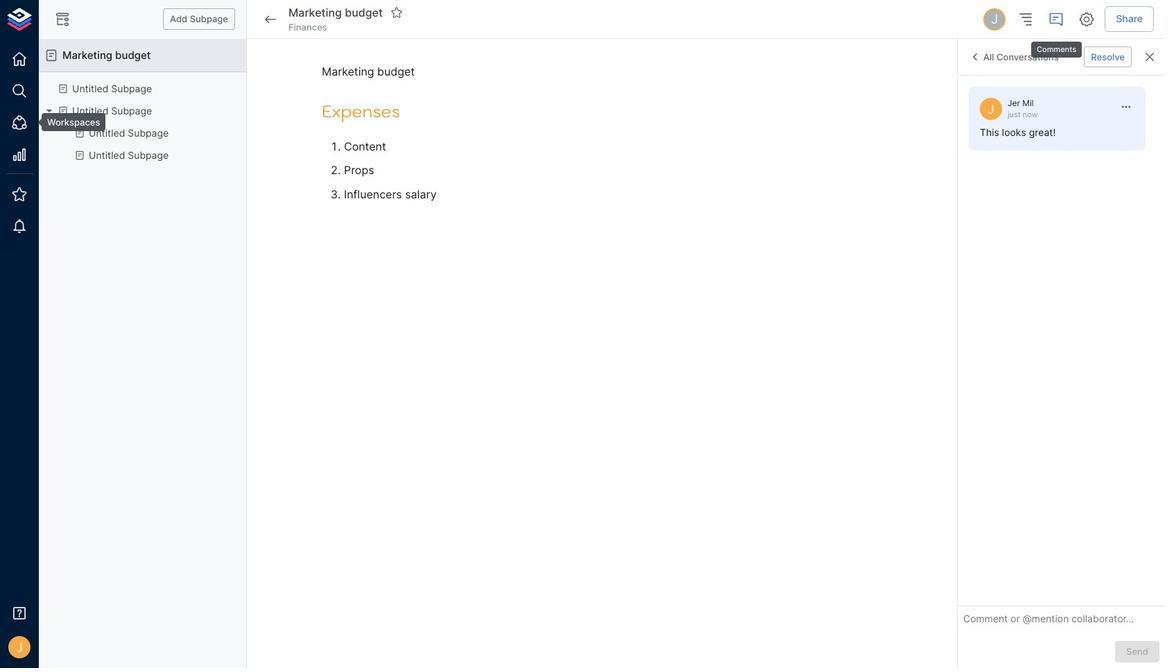 Task type: locate. For each thing, give the bounding box(es) containing it.
0 vertical spatial tooltip
[[1031, 32, 1084, 59]]

1 vertical spatial tooltip
[[32, 113, 106, 131]]

comments image
[[1049, 11, 1065, 27]]

tooltip
[[1031, 32, 1084, 59], [32, 113, 106, 131]]

Comment or @mention collaborator... text field
[[964, 612, 1160, 630]]

0 horizontal spatial tooltip
[[32, 113, 106, 131]]

table of contents image
[[1018, 11, 1035, 27]]



Task type: vqa. For each thing, say whether or not it's contained in the screenshot.
tooltip
yes



Task type: describe. For each thing, give the bounding box(es) containing it.
go back image
[[262, 11, 279, 27]]

hide wiki image
[[54, 11, 71, 27]]

favorite image
[[391, 7, 403, 19]]

settings image
[[1079, 11, 1096, 27]]

1 horizontal spatial tooltip
[[1031, 32, 1084, 59]]



